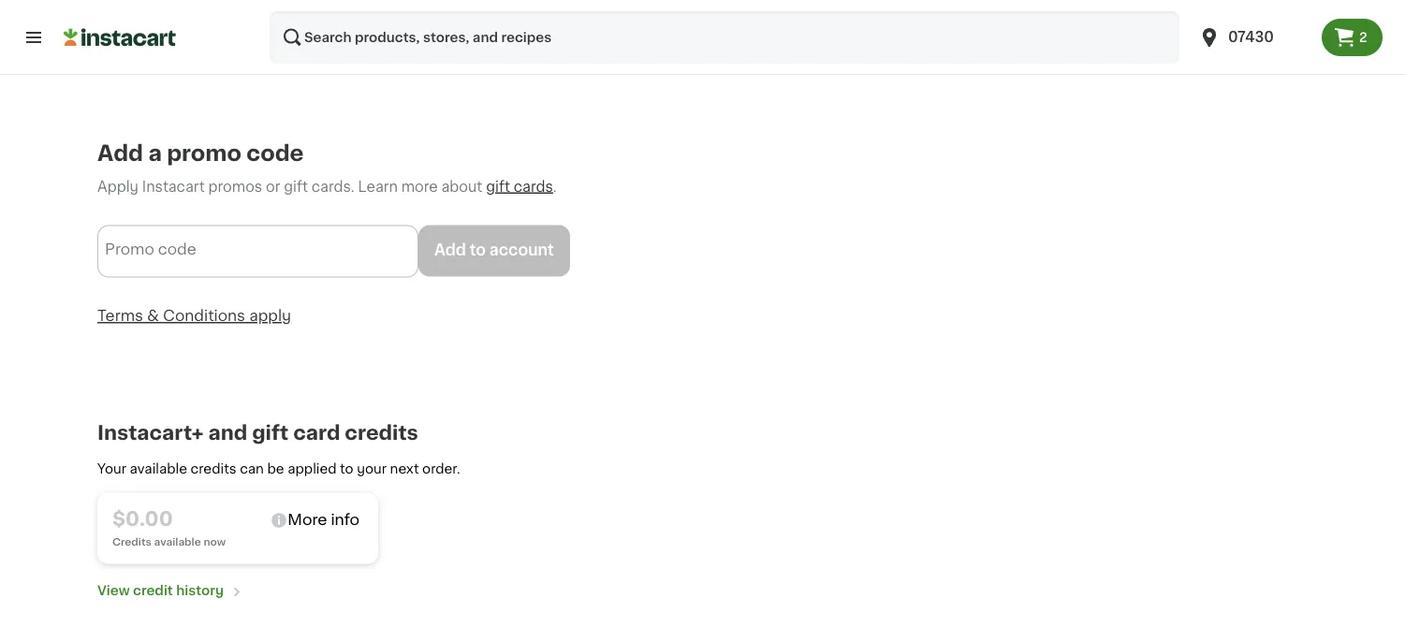 Task type: describe. For each thing, give the bounding box(es) containing it.
$0.00
[[112, 509, 173, 529]]

promo
[[167, 142, 241, 164]]

&
[[147, 308, 159, 323]]

next
[[390, 462, 419, 475]]

be
[[267, 462, 284, 475]]

instacart
[[142, 180, 205, 193]]

gift right or
[[284, 180, 308, 193]]

apply
[[249, 308, 291, 323]]

0 vertical spatial credits
[[345, 423, 418, 443]]

cards.
[[312, 180, 355, 193]]

1 vertical spatial to
[[340, 462, 354, 475]]

order.
[[422, 462, 460, 475]]

view credit history
[[97, 584, 224, 597]]

gift left cards
[[486, 180, 510, 193]]

or
[[266, 180, 280, 193]]

add to account button
[[418, 225, 570, 276]]

now
[[204, 537, 226, 547]]

add for add a promo code
[[97, 142, 143, 164]]

a
[[148, 142, 162, 164]]

terms & conditions apply link
[[97, 308, 291, 323]]

more info
[[288, 513, 360, 528]]

07430
[[1228, 30, 1274, 44]]

more
[[288, 513, 327, 528]]

can
[[240, 462, 264, 475]]

.
[[553, 180, 557, 193]]

terms & conditions apply
[[97, 308, 291, 323]]

view credit history link
[[97, 579, 246, 602]]

applied
[[288, 462, 337, 475]]

history
[[176, 584, 224, 597]]

credits
[[112, 537, 152, 547]]

and
[[208, 423, 247, 443]]

1 vertical spatial credits
[[191, 462, 236, 475]]



Task type: vqa. For each thing, say whether or not it's contained in the screenshot.
'methods'
no



Task type: locate. For each thing, give the bounding box(es) containing it.
add
[[97, 142, 143, 164], [434, 243, 466, 258]]

available down instacart+
[[130, 462, 187, 475]]

available left now
[[154, 537, 201, 547]]

gift
[[284, 180, 308, 193], [486, 180, 510, 193], [252, 423, 289, 443]]

credit
[[133, 584, 173, 597]]

more
[[401, 180, 438, 193]]

instacart+
[[97, 423, 204, 443]]

1 vertical spatial add
[[434, 243, 466, 258]]

gift up the be
[[252, 423, 289, 443]]

Promo code text field
[[97, 225, 418, 277]]

code
[[246, 142, 304, 164], [158, 242, 196, 257]]

your
[[357, 462, 387, 475]]

credits up your
[[345, 423, 418, 443]]

to inside add to account button
[[470, 243, 486, 258]]

2 button
[[1322, 19, 1383, 56]]

instacart+ and gift card credits
[[97, 423, 418, 443]]

credits left can
[[191, 462, 236, 475]]

0 horizontal spatial add
[[97, 142, 143, 164]]

your
[[97, 462, 126, 475]]

add inside button
[[434, 243, 466, 258]]

promo
[[105, 242, 154, 257]]

promo code
[[105, 242, 196, 257]]

apply
[[97, 180, 139, 193]]

2
[[1359, 31, 1368, 44]]

view
[[97, 584, 130, 597]]

conditions
[[163, 308, 245, 323]]

more info button
[[270, 512, 360, 530]]

07430 button
[[1198, 11, 1311, 64]]

cards
[[514, 180, 553, 193]]

to
[[470, 243, 486, 258], [340, 462, 354, 475]]

your available credits can be applied to your next order.
[[97, 462, 460, 475]]

1 horizontal spatial code
[[246, 142, 304, 164]]

0 vertical spatial to
[[470, 243, 486, 258]]

to left your
[[340, 462, 354, 475]]

0 horizontal spatial code
[[158, 242, 196, 257]]

1 horizontal spatial to
[[470, 243, 486, 258]]

card
[[293, 423, 340, 443]]

0 vertical spatial code
[[246, 142, 304, 164]]

apply instacart promos or gift cards. learn more about gift cards .
[[97, 180, 557, 193]]

None search field
[[270, 11, 1180, 64]]

to left account
[[470, 243, 486, 258]]

add down about
[[434, 243, 466, 258]]

add a promo code
[[97, 142, 304, 164]]

gift cards link
[[486, 180, 553, 193]]

add for add to account
[[434, 243, 466, 258]]

about
[[441, 180, 483, 193]]

07430 button
[[1187, 11, 1322, 64]]

1 horizontal spatial add
[[434, 243, 466, 258]]

0 vertical spatial add
[[97, 142, 143, 164]]

info
[[331, 513, 360, 528]]

add up apply
[[97, 142, 143, 164]]

Search field
[[270, 11, 1180, 64]]

add to account
[[434, 243, 554, 258]]

0 vertical spatial available
[[130, 462, 187, 475]]

0 horizontal spatial credits
[[191, 462, 236, 475]]

code right promo
[[158, 242, 196, 257]]

code up or
[[246, 142, 304, 164]]

credits
[[345, 423, 418, 443], [191, 462, 236, 475]]

1 horizontal spatial credits
[[345, 423, 418, 443]]

instacart logo image
[[64, 26, 176, 49]]

available
[[130, 462, 187, 475], [154, 537, 201, 547]]

available inside $0.00 credits available now
[[154, 537, 201, 547]]

$0.00 credits available now
[[112, 509, 226, 547]]

1 vertical spatial code
[[158, 242, 196, 257]]

1 vertical spatial available
[[154, 537, 201, 547]]

account
[[489, 243, 554, 258]]

0 horizontal spatial to
[[340, 462, 354, 475]]

learn
[[358, 180, 398, 193]]

terms
[[97, 308, 143, 323]]

promos
[[208, 180, 262, 193]]



